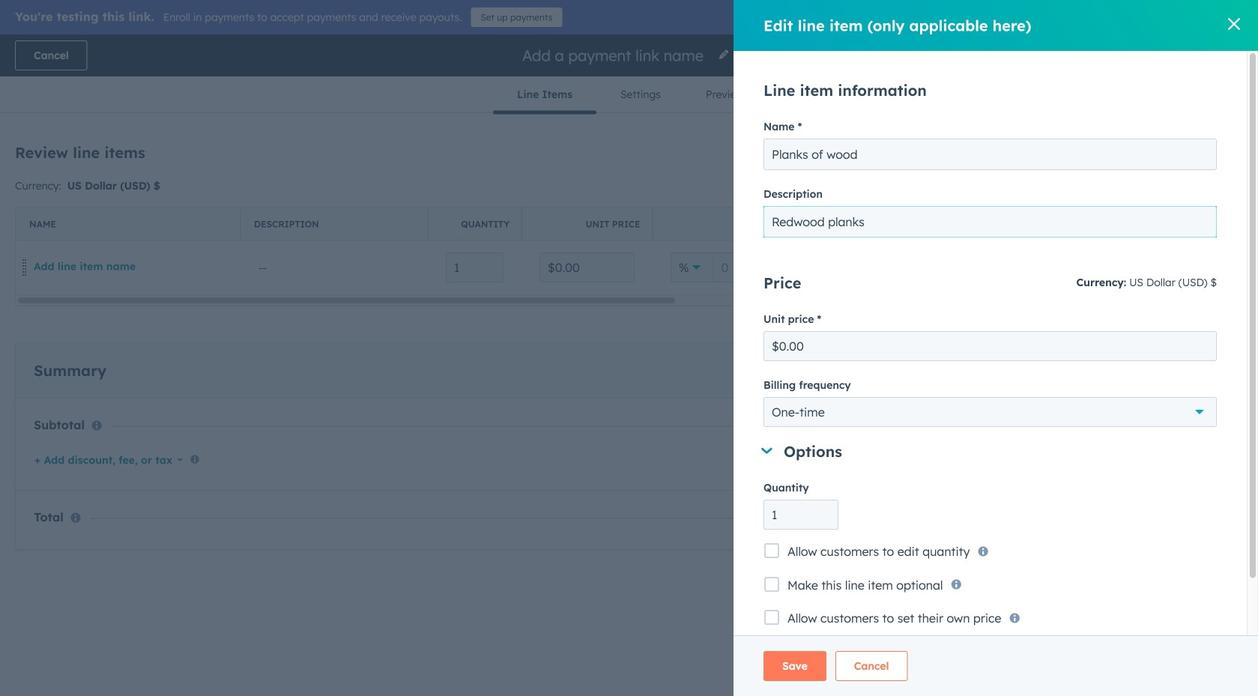 Task type: describe. For each thing, give the bounding box(es) containing it.
2 press to sort. image from the left
[[1078, 199, 1084, 210]]

8 press to sort. element from the left
[[1168, 199, 1174, 211]]

close image
[[1229, 18, 1241, 30]]

Add a payment link name field
[[521, 45, 709, 66]]

2 press to sort. image from the left
[[600, 199, 606, 210]]

1 press to sort. image from the left
[[113, 199, 118, 210]]

pagination navigation
[[509, 295, 645, 315]]

6 press to sort. element from the left
[[995, 199, 1000, 211]]

4 press to sort. image from the left
[[819, 199, 825, 210]]

1 press to sort. image from the left
[[417, 199, 422, 210]]



Task type: vqa. For each thing, say whether or not it's contained in the screenshot.
column header
yes



Task type: locate. For each thing, give the bounding box(es) containing it.
4 press to sort. element from the left
[[719, 199, 725, 211]]

None text field
[[764, 206, 1218, 238], [540, 253, 635, 283], [764, 331, 1218, 361], [764, 206, 1218, 238], [540, 253, 635, 283], [764, 331, 1218, 361]]

press to sort. image
[[417, 199, 422, 210], [600, 199, 606, 210], [719, 199, 725, 210], [819, 199, 825, 210], [995, 199, 1000, 210]]

1 press to sort. element from the left
[[113, 199, 118, 211]]

0 text field
[[713, 253, 823, 283]]

press to sort. element
[[113, 199, 118, 211], [417, 199, 422, 211], [600, 199, 606, 211], [719, 199, 725, 211], [819, 199, 825, 211], [995, 199, 1000, 211], [1078, 199, 1084, 211], [1168, 199, 1174, 211]]

3 press to sort. element from the left
[[600, 199, 606, 211]]

column header
[[235, 189, 354, 222], [16, 208, 241, 241], [241, 208, 429, 241], [428, 208, 523, 241], [522, 208, 654, 241], [653, 208, 841, 241], [841, 208, 961, 241], [960, 208, 1186, 241], [1185, 208, 1259, 241]]

2 dialog from the left
[[734, 0, 1259, 697]]

page section element
[[0, 34, 1259, 113]]

3 press to sort. image from the left
[[719, 199, 725, 210]]

dialog
[[0, 0, 1259, 697], [734, 0, 1259, 697]]

caret image
[[762, 448, 773, 454]]

5 press to sort. image from the left
[[995, 199, 1000, 210]]

1 horizontal spatial press to sort. image
[[1078, 199, 1084, 210]]

1 dialog from the left
[[0, 0, 1259, 697]]

navigation inside page section element
[[493, 76, 765, 113]]

press to sort. image
[[113, 199, 118, 210], [1078, 199, 1084, 210], [1168, 199, 1174, 210]]

2 horizontal spatial press to sort. image
[[1168, 199, 1174, 210]]

0 horizontal spatial press to sort. image
[[113, 199, 118, 210]]

None text field
[[764, 139, 1218, 170], [446, 253, 504, 283], [764, 500, 839, 530], [764, 139, 1218, 170], [446, 253, 504, 283], [764, 500, 839, 530]]

Search search field
[[36, 143, 336, 173]]

7 press to sort. element from the left
[[1078, 199, 1084, 211]]

2 press to sort. element from the left
[[417, 199, 422, 211]]

navigation
[[493, 76, 765, 113]]

3 press to sort. image from the left
[[1168, 199, 1174, 210]]

5 press to sort. element from the left
[[819, 199, 825, 211]]



